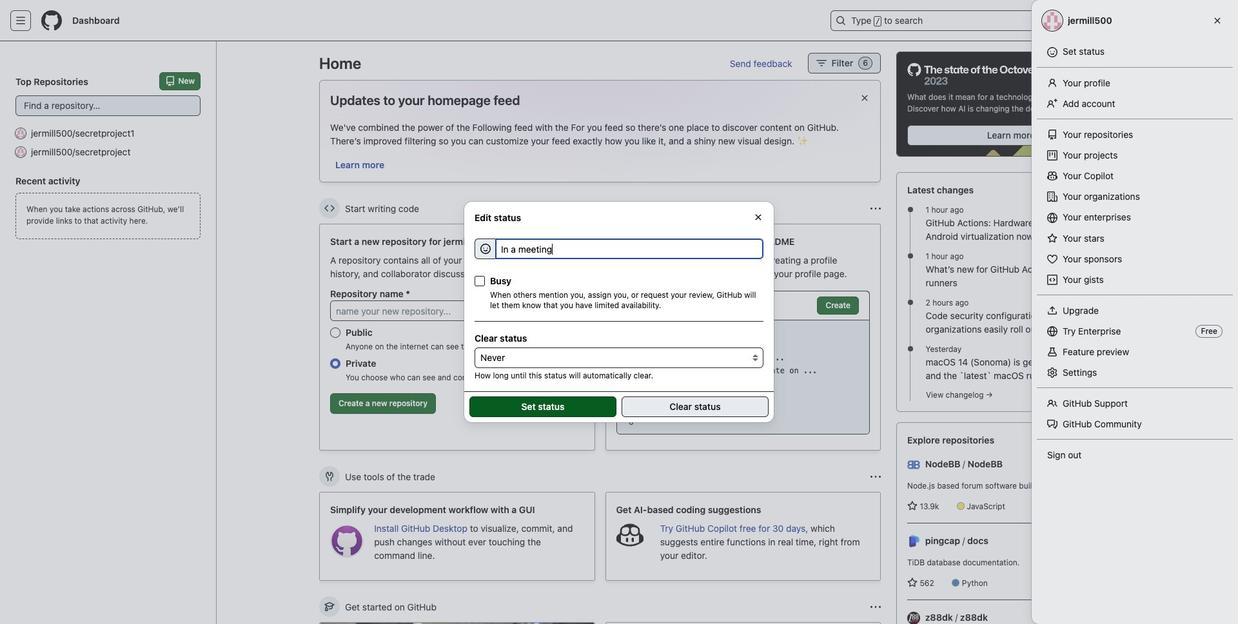 Task type: describe. For each thing, give the bounding box(es) containing it.
command palette image
[[1041, 15, 1051, 26]]

2 dot fill image from the top
[[905, 344, 915, 354]]

2 dot fill image from the top
[[905, 297, 915, 308]]

1 dot fill image from the top
[[905, 251, 915, 261]]

1 star image from the top
[[907, 501, 918, 511]]



Task type: locate. For each thing, give the bounding box(es) containing it.
0 vertical spatial dot fill image
[[905, 251, 915, 261]]

0 vertical spatial dot fill image
[[905, 205, 915, 215]]

2 star image from the top
[[907, 578, 918, 588]]

explore element
[[896, 52, 1126, 624]]

1 dot fill image from the top
[[905, 205, 915, 215]]

triangle down image
[[1096, 15, 1107, 26]]

star image
[[907, 501, 918, 511], [907, 578, 918, 588]]

1 vertical spatial dot fill image
[[905, 344, 915, 354]]

0 vertical spatial star image
[[907, 501, 918, 511]]

1 vertical spatial star image
[[907, 578, 918, 588]]

dot fill image
[[905, 251, 915, 261], [905, 297, 915, 308]]

homepage image
[[41, 10, 62, 31]]

plus image
[[1081, 15, 1091, 26]]

dot fill image
[[905, 205, 915, 215], [905, 344, 915, 354]]

explore repositories navigation
[[896, 422, 1126, 624]]

account element
[[0, 41, 217, 624]]

1 vertical spatial dot fill image
[[905, 297, 915, 308]]



Task type: vqa. For each thing, say whether or not it's contained in the screenshot.
the right or
no



